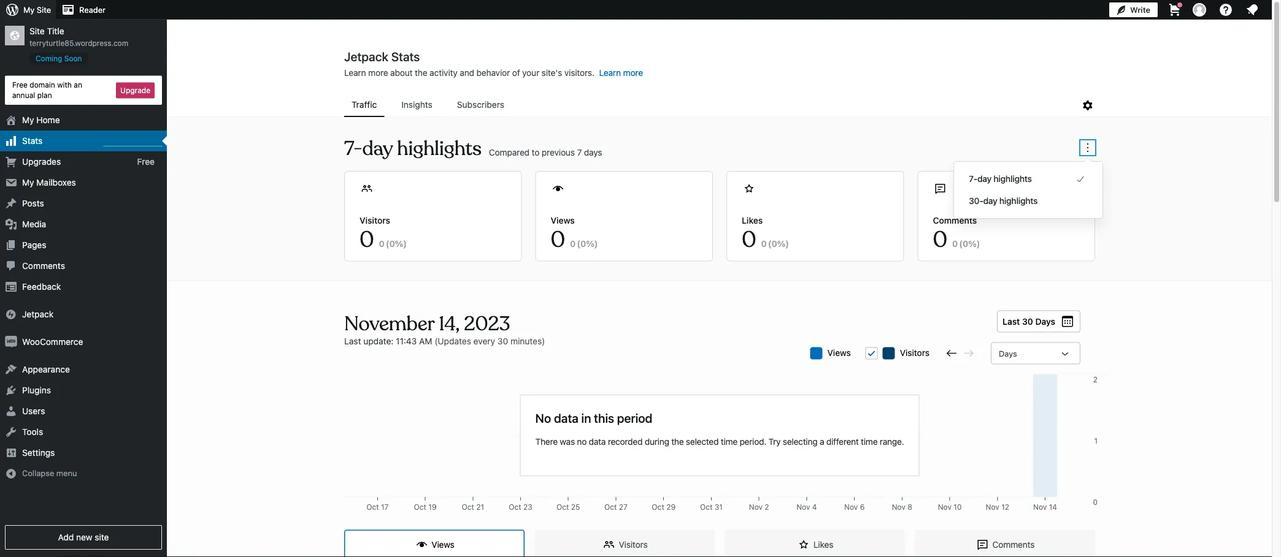 Task type: describe. For each thing, give the bounding box(es) containing it.
12
[[1002, 504, 1010, 512]]

visitors link
[[535, 531, 715, 558]]

jetpack stats
[[344, 49, 420, 64]]

stats link
[[0, 131, 167, 152]]

highlights for 30-day highlights button
[[1000, 196, 1038, 206]]

new
[[76, 533, 92, 543]]

more
[[368, 68, 388, 78]]

1 vertical spatial data
[[589, 437, 606, 447]]

21
[[476, 504, 484, 512]]

day inside the jetpack stats main content
[[362, 137, 393, 161]]

7- inside button
[[969, 174, 978, 184]]

jetpack stats main content
[[168, 48, 1272, 558]]

highlights for 7-day highlights button
[[994, 174, 1032, 184]]

free for free domain with an annual plan
[[12, 81, 28, 89]]

oct 23
[[509, 504, 533, 512]]

write
[[1131, 5, 1151, 14]]

likes 0 0 ( 0 %)
[[742, 215, 789, 254]]

4
[[813, 504, 817, 512]]

range.
[[880, 437, 904, 447]]

oct 21
[[462, 504, 484, 512]]

oct for oct 17
[[367, 504, 379, 512]]

insights link
[[394, 94, 440, 116]]

23
[[524, 504, 533, 512]]

insights
[[402, 100, 433, 110]]

30-
[[969, 196, 984, 206]]

( for views 0 0 ( 0 %)
[[577, 239, 581, 249]]

0 inside 100,000 2 1 0
[[1094, 499, 1098, 507]]

write link
[[1110, 0, 1158, 20]]

my site
[[23, 5, 51, 14]]

recorded
[[608, 437, 643, 447]]

feedback
[[22, 282, 61, 292]]

upgrade
[[120, 86, 150, 95]]

stats
[[22, 136, 43, 146]]

views inside 'views 0 0 ( 0 %)'
[[551, 215, 575, 226]]

my profile image
[[1193, 3, 1207, 17]]

users link
[[0, 402, 167, 422]]

7-day highlights inside the jetpack stats main content
[[344, 137, 482, 161]]

day for 7-day highlights button
[[978, 174, 992, 184]]

oct 29
[[652, 504, 676, 512]]

reader link
[[56, 0, 110, 20]]

my shopping cart image
[[1168, 2, 1183, 17]]

free for free
[[137, 157, 155, 167]]

oct for oct 31
[[700, 504, 713, 512]]

different
[[827, 437, 859, 447]]

plugins
[[22, 386, 51, 396]]

19
[[429, 504, 437, 512]]

reader
[[79, 5, 106, 14]]

coming soon
[[36, 54, 82, 63]]

100,000 for 100,000
[[1070, 504, 1098, 512]]

30 inside november 14, 2023 last update: 11:43 am (updates every 30 minutes)
[[498, 336, 508, 347]]

period
[[617, 411, 653, 426]]

27
[[619, 504, 628, 512]]

days
[[584, 147, 602, 157]]

comments inside comments 0 0 ( 0 %)
[[933, 215, 977, 226]]

oct for oct 29
[[652, 504, 665, 512]]

oct for oct 23
[[509, 504, 522, 512]]

nov 8
[[892, 504, 913, 512]]

30 inside button
[[1023, 317, 1034, 327]]

days inside dropdown button
[[999, 349, 1018, 358]]

with
[[57, 81, 72, 89]]

posts link
[[0, 193, 167, 214]]

oct 19
[[414, 504, 437, 512]]

was
[[560, 437, 575, 447]]

visitors inside visitors 0 0 ( 0 %)
[[360, 215, 390, 226]]

none checkbox inside the jetpack stats main content
[[866, 348, 878, 360]]

my for my mailboxes
[[22, 178, 34, 188]]

6
[[860, 504, 865, 512]]

last 30 days
[[1003, 317, 1056, 327]]

last 30 days button
[[998, 311, 1081, 333]]

free domain with an annual plan
[[12, 81, 82, 100]]

site's
[[542, 68, 562, 78]]

highlights inside the jetpack stats main content
[[397, 137, 482, 161]]

am
[[419, 336, 432, 347]]

days button
[[991, 343, 1081, 365]]

appearance
[[22, 365, 70, 375]]

no
[[536, 411, 551, 426]]

1 horizontal spatial comments link
[[915, 531, 1096, 558]]

nov 6
[[845, 504, 865, 512]]

of
[[512, 68, 520, 78]]

likes for likes 0 0 ( 0 %)
[[742, 215, 763, 226]]

about
[[390, 68, 413, 78]]

there
[[536, 437, 558, 447]]

2023
[[464, 312, 510, 337]]

my home link
[[0, 110, 167, 131]]

help image
[[1219, 2, 1234, 17]]

1 vertical spatial comments
[[22, 261, 65, 271]]

add new site
[[58, 533, 109, 543]]

nov for nov 8
[[892, 504, 906, 512]]

woocommerce link
[[0, 332, 167, 353]]

( for likes 0 0 ( 0 %)
[[768, 239, 772, 249]]

( for comments 0 0 ( 0 %)
[[960, 239, 963, 249]]

every
[[474, 336, 495, 347]]

views inside views link
[[432, 540, 455, 551]]

oct 25
[[557, 504, 580, 512]]

0 vertical spatial data
[[554, 411, 579, 426]]

collapse
[[22, 469, 54, 479]]

period.
[[740, 437, 767, 447]]

and
[[460, 68, 474, 78]]

1 vertical spatial visitors
[[900, 348, 930, 358]]

selecting
[[783, 437, 818, 447]]

last inside november 14, 2023 last update: 11:43 am (updates every 30 minutes)
[[344, 336, 361, 347]]

activity
[[430, 68, 458, 78]]

site title terryturtle85.wordpress.com
[[29, 26, 128, 47]]

coming
[[36, 54, 62, 63]]

my for my home
[[22, 115, 34, 125]]

my mailboxes link
[[0, 173, 167, 193]]

a
[[820, 437, 825, 447]]

oct for oct 25
[[557, 504, 569, 512]]

site
[[95, 533, 109, 543]]

jetpack link
[[0, 305, 167, 325]]

mailboxes
[[36, 178, 76, 188]]

days inside button
[[1036, 317, 1056, 327]]

tools
[[22, 428, 43, 438]]

update:
[[364, 336, 394, 347]]

previous
[[542, 147, 575, 157]]

your
[[522, 68, 540, 78]]



Task type: locate. For each thing, give the bounding box(es) containing it.
2 %) from the left
[[586, 239, 598, 249]]

oct left 19
[[414, 504, 427, 512]]

(updates
[[435, 336, 471, 347]]

free inside free domain with an annual plan
[[12, 81, 28, 89]]

7-day highlights inside button
[[969, 174, 1032, 184]]

media link
[[0, 214, 167, 235]]

2 vertical spatial highlights
[[1000, 196, 1038, 206]]

2 vertical spatial day
[[984, 196, 998, 206]]

4 nov from the left
[[892, 504, 906, 512]]

comments link down "media" link
[[0, 256, 167, 277]]

day
[[362, 137, 393, 161], [978, 174, 992, 184], [984, 196, 998, 206]]

1 horizontal spatial likes
[[814, 540, 834, 551]]

1 vertical spatial last
[[344, 336, 361, 347]]

100,000 right 14
[[1070, 504, 1098, 512]]

0 horizontal spatial 30
[[498, 336, 508, 347]]

7- up 30- on the right of the page
[[969, 174, 978, 184]]

menu containing traffic
[[344, 94, 1081, 117]]

traffic link
[[344, 94, 384, 116]]

nov 14
[[1034, 504, 1058, 512]]

29
[[667, 504, 676, 512]]

0 vertical spatial views
[[551, 215, 575, 226]]

nov for nov 14
[[1034, 504, 1047, 512]]

likes
[[742, 215, 763, 226], [814, 540, 834, 551]]

0 vertical spatial free
[[12, 81, 28, 89]]

site left the title
[[29, 26, 45, 36]]

time left range.
[[861, 437, 878, 447]]

1 vertical spatial highlights
[[994, 174, 1032, 184]]

my up the posts
[[22, 178, 34, 188]]

my left the home
[[22, 115, 34, 125]]

3 oct from the left
[[462, 504, 474, 512]]

tooltip containing 7-day highlights
[[948, 155, 1104, 219]]

add
[[58, 533, 74, 543]]

last up days dropdown button
[[1003, 317, 1020, 327]]

0 vertical spatial the
[[415, 68, 428, 78]]

oct left 25
[[557, 504, 569, 512]]

my for my site
[[23, 5, 35, 14]]

7- down traffic link
[[344, 137, 362, 161]]

%) inside comments 0 0 ( 0 %)
[[969, 239, 981, 249]]

likes for likes
[[814, 540, 834, 551]]

0 horizontal spatial comments
[[22, 261, 65, 271]]

0 vertical spatial comments
[[933, 215, 977, 226]]

site
[[37, 5, 51, 14], [29, 26, 45, 36]]

0 vertical spatial 100,000
[[1070, 376, 1098, 385]]

tooltip
[[948, 155, 1104, 219]]

oct left the 21
[[462, 504, 474, 512]]

oct left 29
[[652, 504, 665, 512]]

%) for comments 0 0 ( 0 %)
[[969, 239, 981, 249]]

2 time from the left
[[861, 437, 878, 447]]

img image inside jetpack link
[[5, 309, 17, 321]]

manage your notifications image
[[1245, 2, 1260, 17]]

2 vertical spatial views
[[432, 540, 455, 551]]

days
[[1036, 317, 1056, 327], [999, 349, 1018, 358]]

0 vertical spatial likes
[[742, 215, 763, 226]]

img image left woocommerce
[[5, 336, 17, 349]]

1 horizontal spatial visitors
[[619, 540, 648, 551]]

tools link
[[0, 422, 167, 443]]

settings link
[[0, 443, 167, 464]]

highlights down insights link
[[397, 137, 482, 161]]

8
[[908, 504, 913, 512]]

0 horizontal spatial 7-
[[344, 137, 362, 161]]

0 vertical spatial last
[[1003, 317, 1020, 327]]

comments link down 12
[[915, 531, 1096, 558]]

site inside "site title terryturtle85.wordpress.com"
[[29, 26, 45, 36]]

compared to previous 7 days
[[489, 147, 602, 157]]

collapse menu
[[22, 469, 77, 479]]

0 vertical spatial days
[[1036, 317, 1056, 327]]

1 vertical spatial img image
[[5, 336, 17, 349]]

this
[[594, 411, 614, 426]]

comments down 30- on the right of the page
[[933, 215, 977, 226]]

days up days dropdown button
[[1036, 317, 1056, 327]]

5 nov from the left
[[938, 504, 952, 512]]

2 for 100,000 2 1 0
[[1094, 376, 1098, 385]]

0 vertical spatial visitors
[[360, 215, 390, 226]]

free up 'annual plan'
[[12, 81, 28, 89]]

0 horizontal spatial days
[[999, 349, 1018, 358]]

7-day highlights button
[[969, 172, 1088, 187]]

100,000 down days dropdown button
[[1070, 376, 1098, 385]]

7-day highlights down insights link
[[344, 137, 482, 161]]

1 horizontal spatial days
[[1036, 317, 1056, 327]]

img image for woocommerce
[[5, 336, 17, 349]]

1 vertical spatial comments link
[[915, 531, 1096, 558]]

( inside comments 0 0 ( 0 %)
[[960, 239, 963, 249]]

( inside likes 0 0 ( 0 %)
[[768, 239, 772, 249]]

30 right every
[[498, 336, 508, 347]]

free down highest hourly views 0 image
[[137, 157, 155, 167]]

highlights
[[397, 137, 482, 161], [994, 174, 1032, 184], [1000, 196, 1038, 206]]

1 horizontal spatial 2
[[1094, 376, 1098, 385]]

november
[[344, 312, 435, 337]]

day inside 7-day highlights button
[[978, 174, 992, 184]]

time
[[721, 437, 738, 447], [861, 437, 878, 447]]

%) for views 0 0 ( 0 %)
[[586, 239, 598, 249]]

menu
[[56, 469, 77, 479]]

0 vertical spatial comments link
[[0, 256, 167, 277]]

1 nov from the left
[[749, 504, 763, 512]]

nov
[[749, 504, 763, 512], [797, 504, 811, 512], [845, 504, 858, 512], [892, 504, 906, 512], [938, 504, 952, 512], [986, 504, 1000, 512], [1034, 504, 1047, 512]]

14
[[1049, 504, 1058, 512]]

menu inside the jetpack stats main content
[[344, 94, 1081, 117]]

1
[[1095, 437, 1098, 446]]

during
[[645, 437, 669, 447]]

1 vertical spatial site
[[29, 26, 45, 36]]

7 nov from the left
[[1034, 504, 1047, 512]]

3 %) from the left
[[777, 239, 789, 249]]

0 horizontal spatial 7-day highlights
[[344, 137, 482, 161]]

no data in this period
[[536, 411, 653, 426]]

4 %) from the left
[[969, 239, 981, 249]]

2 100,000 from the top
[[1070, 504, 1098, 512]]

comments down 12
[[993, 540, 1035, 551]]

oct for oct 19
[[414, 504, 427, 512]]

6 nov from the left
[[986, 504, 1000, 512]]

highest hourly views 0 image
[[104, 139, 162, 147]]

30-day highlights button
[[969, 194, 1088, 209]]

oct left the 23
[[509, 504, 522, 512]]

my left reader link
[[23, 5, 35, 14]]

2
[[1094, 376, 1098, 385], [765, 504, 770, 512]]

25
[[571, 504, 580, 512]]

oct for oct 21
[[462, 504, 474, 512]]

annual plan
[[12, 91, 52, 100]]

nov 2
[[749, 504, 770, 512]]

%) inside visitors 0 0 ( 0 %)
[[395, 239, 407, 249]]

feedback link
[[0, 277, 167, 298]]

last left update:
[[344, 336, 361, 347]]

1 ( from the left
[[386, 239, 389, 249]]

nov left 10
[[938, 504, 952, 512]]

data left in at the left bottom
[[554, 411, 579, 426]]

7 oct from the left
[[652, 504, 665, 512]]

minutes)
[[511, 336, 545, 347]]

nov left 4
[[797, 504, 811, 512]]

1 vertical spatial days
[[999, 349, 1018, 358]]

oct 17
[[367, 504, 389, 512]]

0 horizontal spatial last
[[344, 336, 361, 347]]

1 vertical spatial 7-day highlights
[[969, 174, 1032, 184]]

menu
[[344, 94, 1081, 117]]

nov for nov 2
[[749, 504, 763, 512]]

7-
[[344, 137, 362, 161], [969, 174, 978, 184]]

in
[[582, 411, 591, 426]]

4 oct from the left
[[509, 504, 522, 512]]

1 100,000 from the top
[[1070, 376, 1098, 385]]

%) inside likes 0 0 ( 0 %)
[[777, 239, 789, 249]]

highlights down 7-day highlights button
[[1000, 196, 1038, 206]]

1 oct from the left
[[367, 504, 379, 512]]

nov right 31
[[749, 504, 763, 512]]

0 vertical spatial my
[[23, 5, 35, 14]]

0 horizontal spatial comments link
[[0, 256, 167, 277]]

to
[[532, 147, 540, 157]]

1 vertical spatial 2
[[765, 504, 770, 512]]

6 oct from the left
[[605, 504, 617, 512]]

%) inside 'views 0 0 ( 0 %)'
[[586, 239, 598, 249]]

7- inside the jetpack stats main content
[[344, 137, 362, 161]]

site up the title
[[37, 5, 51, 14]]

nov left 8
[[892, 504, 906, 512]]

woocommerce
[[22, 337, 83, 347]]

0 horizontal spatial visitors
[[360, 215, 390, 226]]

8 oct from the left
[[700, 504, 713, 512]]

( inside 'views 0 0 ( 0 %)'
[[577, 239, 581, 249]]

last inside button
[[1003, 317, 1020, 327]]

0 vertical spatial img image
[[5, 309, 17, 321]]

3 ( from the left
[[768, 239, 772, 249]]

1 img image from the top
[[5, 309, 17, 321]]

the inside jetpack stats learn more about the activity and behavior of your site's visitors. learn more
[[415, 68, 428, 78]]

oct left 31
[[700, 504, 713, 512]]

3 nov from the left
[[845, 504, 858, 512]]

%) for visitors 0 0 ( 0 %)
[[395, 239, 407, 249]]

5 oct from the left
[[557, 504, 569, 512]]

0 horizontal spatial views
[[432, 540, 455, 551]]

7-day highlights up 30-day highlights
[[969, 174, 1032, 184]]

7
[[577, 147, 582, 157]]

collapse menu link
[[0, 464, 167, 484]]

0 horizontal spatial free
[[12, 81, 28, 89]]

0 horizontal spatial the
[[415, 68, 428, 78]]

0 vertical spatial 30
[[1023, 317, 1034, 327]]

0 vertical spatial day
[[362, 137, 393, 161]]

1 horizontal spatial comments
[[933, 215, 977, 226]]

1 vertical spatial my
[[22, 115, 34, 125]]

1 vertical spatial 7-
[[969, 174, 978, 184]]

0 horizontal spatial likes
[[742, 215, 763, 226]]

oct 31
[[700, 504, 723, 512]]

nov 4
[[797, 504, 817, 512]]

1 horizontal spatial the
[[672, 437, 684, 447]]

time image
[[1276, 47, 1282, 58]]

( for visitors 0 0 ( 0 %)
[[386, 239, 389, 249]]

2 vertical spatial my
[[22, 178, 34, 188]]

likes link
[[725, 531, 905, 558]]

1 horizontal spatial last
[[1003, 317, 1020, 327]]

1 horizontal spatial views
[[551, 215, 575, 226]]

nov for nov 12
[[986, 504, 1000, 512]]

1 vertical spatial 30
[[498, 336, 508, 347]]

1 vertical spatial free
[[137, 157, 155, 167]]

no
[[577, 437, 587, 447]]

highlights up 30-day highlights
[[994, 174, 1032, 184]]

learn more link
[[599, 68, 643, 78]]

time left 'period.'
[[721, 437, 738, 447]]

the right during
[[672, 437, 684, 447]]

None checkbox
[[866, 348, 878, 360]]

day inside 30-day highlights button
[[984, 196, 998, 206]]

100,000 2 1 0
[[1070, 376, 1098, 507]]

1 vertical spatial 100,000
[[1070, 504, 1098, 512]]

img image left jetpack
[[5, 309, 17, 321]]

likes inside likes 0 0 ( 0 %)
[[742, 215, 763, 226]]

traffic
[[352, 100, 377, 110]]

0 vertical spatial 2
[[1094, 376, 1098, 385]]

1 time from the left
[[721, 437, 738, 447]]

appearance link
[[0, 360, 167, 381]]

add new site link
[[5, 526, 162, 551]]

nov for nov 10
[[938, 504, 952, 512]]

1 vertical spatial views
[[828, 348, 851, 358]]

1 vertical spatial likes
[[814, 540, 834, 551]]

days down last 30 days
[[999, 349, 1018, 358]]

2 horizontal spatial comments
[[993, 540, 1035, 551]]

1 horizontal spatial 7-
[[969, 174, 978, 184]]

compared
[[489, 147, 530, 157]]

my home
[[22, 115, 60, 125]]

2 horizontal spatial visitors
[[900, 348, 930, 358]]

%) for likes 0 0 ( 0 %)
[[777, 239, 789, 249]]

10
[[954, 504, 962, 512]]

learn
[[344, 68, 366, 78]]

day down traffic link
[[362, 137, 393, 161]]

oct left 27
[[605, 504, 617, 512]]

nov for nov 6
[[845, 504, 858, 512]]

highlights inside button
[[1000, 196, 1038, 206]]

2 vertical spatial comments
[[993, 540, 1035, 551]]

( inside visitors 0 0 ( 0 %)
[[386, 239, 389, 249]]

upgrades
[[22, 157, 61, 167]]

1 horizontal spatial 7-day highlights
[[969, 174, 1032, 184]]

nov 10
[[938, 504, 962, 512]]

the right about
[[415, 68, 428, 78]]

comments link
[[0, 256, 167, 277], [915, 531, 1096, 558]]

1 vertical spatial the
[[672, 437, 684, 447]]

2 ( from the left
[[577, 239, 581, 249]]

0
[[360, 226, 374, 254], [551, 226, 565, 254], [742, 226, 757, 254], [933, 226, 948, 254], [379, 239, 385, 249], [389, 239, 395, 249], [570, 239, 576, 249], [581, 239, 586, 249], [762, 239, 767, 249], [772, 239, 777, 249], [953, 239, 958, 249], [963, 239, 969, 249], [1094, 499, 1098, 507]]

100,000 for 100,000 2 1 0
[[1070, 376, 1098, 385]]

14,
[[439, 312, 460, 337]]

there was no data recorded during the selected time period. try selecting a different time range.
[[536, 437, 904, 447]]

img image for jetpack
[[5, 309, 17, 321]]

2 horizontal spatial views
[[828, 348, 851, 358]]

0 horizontal spatial 2
[[765, 504, 770, 512]]

2 for nov 2
[[765, 504, 770, 512]]

day down 7-day highlights button
[[984, 196, 998, 206]]

1 horizontal spatial 30
[[1023, 317, 1034, 327]]

2 nov from the left
[[797, 504, 811, 512]]

data right no
[[589, 437, 606, 447]]

0 vertical spatial highlights
[[397, 137, 482, 161]]

1 vertical spatial day
[[978, 174, 992, 184]]

nov left 14
[[1034, 504, 1047, 512]]

0 vertical spatial 7-
[[344, 137, 362, 161]]

oct for oct 27
[[605, 504, 617, 512]]

0 vertical spatial 7-day highlights
[[344, 137, 482, 161]]

1 horizontal spatial time
[[861, 437, 878, 447]]

media
[[22, 219, 46, 230]]

2 oct from the left
[[414, 504, 427, 512]]

31
[[715, 504, 723, 512]]

0 horizontal spatial data
[[554, 411, 579, 426]]

day up 30- on the right of the page
[[978, 174, 992, 184]]

2 img image from the top
[[5, 336, 17, 349]]

oct left '17'
[[367, 504, 379, 512]]

0 horizontal spatial time
[[721, 437, 738, 447]]

1 %) from the left
[[395, 239, 407, 249]]

1 horizontal spatial free
[[137, 157, 155, 167]]

day for 30-day highlights button
[[984, 196, 998, 206]]

1 horizontal spatial data
[[589, 437, 606, 447]]

30 up days dropdown button
[[1023, 317, 1034, 327]]

comments
[[933, 215, 977, 226], [22, 261, 65, 271], [993, 540, 1035, 551]]

my mailboxes
[[22, 178, 76, 188]]

nov for nov 4
[[797, 504, 811, 512]]

(
[[386, 239, 389, 249], [577, 239, 581, 249], [768, 239, 772, 249], [960, 239, 963, 249]]

4 ( from the left
[[960, 239, 963, 249]]

2 inside 100,000 2 1 0
[[1094, 376, 1098, 385]]

img image inside woocommerce link
[[5, 336, 17, 349]]

0 vertical spatial site
[[37, 5, 51, 14]]

highlights inside button
[[994, 174, 1032, 184]]

comments up feedback
[[22, 261, 65, 271]]

2 vertical spatial visitors
[[619, 540, 648, 551]]

11:43
[[396, 336, 417, 347]]

img image
[[5, 309, 17, 321], [5, 336, 17, 349]]

nov left 6
[[845, 504, 858, 512]]

nov left 12
[[986, 504, 1000, 512]]



Task type: vqa. For each thing, say whether or not it's contained in the screenshot.
the bottom 100,000
yes



